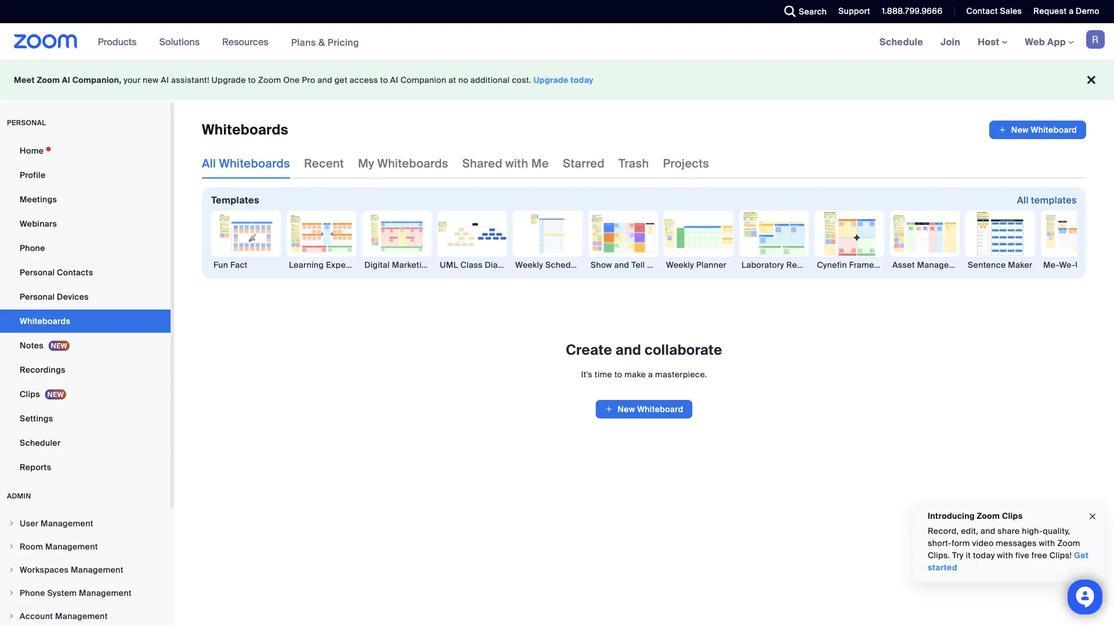 Task type: vqa. For each thing, say whether or not it's contained in the screenshot.
topmost Advanced
no



Task type: locate. For each thing, give the bounding box(es) containing it.
record, edit, and share high-quality, short-form video messages with zoom clips. try it today with five free clips!
[[928, 526, 1080, 561]]

whiteboards inside whiteboards 'link'
[[20, 316, 70, 327]]

sentence maker element
[[966, 259, 1035, 271]]

web app button
[[1025, 36, 1074, 48]]

plans & pricing
[[291, 36, 359, 48]]

all left templates
[[1017, 194, 1029, 206]]

sentence maker
[[968, 260, 1033, 270]]

1 horizontal spatial whiteboard
[[1031, 124, 1077, 135]]

quality,
[[1043, 526, 1070, 537]]

uml
[[440, 260, 458, 270]]

zoom up clips!
[[1057, 539, 1080, 549]]

0 horizontal spatial to
[[248, 75, 256, 86]]

try
[[952, 551, 964, 561]]

1 personal from the top
[[20, 267, 55, 278]]

get
[[335, 75, 348, 86]]

management inside button
[[917, 260, 970, 270]]

all inside button
[[1017, 194, 1029, 206]]

a left twist
[[665, 260, 670, 270]]

all inside tab list
[[202, 156, 216, 171]]

free
[[1032, 551, 1048, 561]]

and up 'video'
[[981, 526, 996, 537]]

tell
[[631, 260, 645, 270]]

zoom right meet
[[37, 75, 60, 86]]

0 horizontal spatial weekly
[[515, 260, 543, 270]]

management for workspaces management
[[71, 565, 123, 576]]

1 vertical spatial personal
[[20, 292, 55, 302]]

1.888.799.9666 button up the join
[[873, 0, 946, 23]]

whiteboards up all whiteboards
[[202, 121, 288, 139]]

right image left 'user'
[[8, 521, 15, 528]]

and inside button
[[614, 260, 629, 270]]

room
[[20, 542, 43, 552]]

upgrade right "cost." at the top of the page
[[534, 75, 569, 86]]

right image left the workspaces
[[8, 567, 15, 574]]

1 ai from the left
[[62, 75, 70, 86]]

new whiteboard right add image
[[1011, 124, 1077, 135]]

host
[[978, 36, 1002, 48]]

new right add icon
[[618, 404, 635, 415]]

1 horizontal spatial schedule
[[880, 36, 923, 48]]

with right the tell at top
[[647, 260, 663, 270]]

1 canvas from the left
[[373, 260, 402, 270]]

0 vertical spatial right image
[[8, 521, 15, 528]]

0 vertical spatial new
[[1011, 124, 1029, 135]]

management right "asset"
[[917, 260, 970, 270]]

1 horizontal spatial upgrade
[[534, 75, 569, 86]]

1 vertical spatial right image
[[8, 590, 15, 597]]

right image
[[8, 521, 15, 528], [8, 567, 15, 574], [8, 613, 15, 620]]

zoom left one
[[258, 75, 281, 86]]

create
[[566, 342, 612, 360]]

get
[[1074, 551, 1089, 561]]

a right make
[[648, 369, 653, 380]]

fun fact element
[[211, 259, 281, 271]]

new whiteboard inside whiteboards application
[[1011, 124, 1077, 135]]

0 horizontal spatial whiteboard
[[637, 404, 683, 415]]

weekly
[[515, 260, 543, 270], [666, 260, 694, 270]]

whiteboard right add image
[[1031, 124, 1077, 135]]

new inside whiteboards application
[[1011, 124, 1029, 135]]

phone down webinars
[[20, 243, 45, 254]]

workspaces management menu item
[[0, 559, 171, 582]]

laboratory report button
[[739, 211, 813, 271]]

0 vertical spatial clips
[[20, 389, 40, 400]]

weekly schedule button
[[513, 211, 583, 271]]

0 vertical spatial phone
[[20, 243, 45, 254]]

1 right image from the top
[[8, 521, 15, 528]]

a
[[1069, 6, 1074, 17], [665, 260, 670, 270], [648, 369, 653, 380]]

fun
[[214, 260, 228, 270]]

1 right image from the top
[[8, 544, 15, 551]]

new whiteboard for add image
[[1011, 124, 1077, 135]]

2 phone from the top
[[20, 588, 45, 599]]

webinars
[[20, 218, 57, 229]]

it's time to make a masterpiece.
[[581, 369, 707, 380]]

1 vertical spatial a
[[665, 260, 670, 270]]

personal down "personal contacts"
[[20, 292, 55, 302]]

0 vertical spatial today
[[571, 75, 594, 86]]

1 horizontal spatial new whiteboard button
[[989, 121, 1086, 139]]

0 horizontal spatial schedule
[[545, 260, 583, 270]]

phone inside menu item
[[20, 588, 45, 599]]

2 right image from the top
[[8, 567, 15, 574]]

meetings navigation
[[871, 23, 1114, 61]]

canvas for digital marketing canvas
[[434, 260, 463, 270]]

0 horizontal spatial upgrade
[[212, 75, 246, 86]]

management down room management menu item
[[71, 565, 123, 576]]

a for twist
[[665, 260, 670, 270]]

2 vertical spatial right image
[[8, 613, 15, 620]]

phone up account
[[20, 588, 45, 599]]

asset management
[[893, 260, 970, 270]]

to right access at the top of page
[[380, 75, 388, 86]]

to right time
[[615, 369, 622, 380]]

whiteboard
[[1031, 124, 1077, 135], [637, 404, 683, 415]]

2 canvas from the left
[[434, 260, 463, 270]]

1 vertical spatial right image
[[8, 567, 15, 574]]

resources
[[222, 36, 268, 48]]

ai left companion,
[[62, 75, 70, 86]]

2 vertical spatial a
[[648, 369, 653, 380]]

1 weekly from the left
[[515, 260, 543, 270]]

personal
[[20, 267, 55, 278], [20, 292, 55, 302]]

and left the tell at top
[[614, 260, 629, 270]]

0 horizontal spatial new
[[618, 404, 635, 415]]

asset
[[893, 260, 915, 270]]

contacts
[[57, 267, 93, 278]]

0 vertical spatial whiteboard
[[1031, 124, 1077, 135]]

cost.
[[512, 75, 531, 86]]

right image left account
[[8, 613, 15, 620]]

and left get
[[318, 75, 332, 86]]

recordings link
[[0, 359, 171, 382]]

management down the phone system management menu item
[[55, 611, 108, 622]]

digital marketing canvas button
[[362, 211, 463, 271]]

right image inside room management menu item
[[8, 544, 15, 551]]

right image for user management
[[8, 521, 15, 528]]

new whiteboard down it's time to make a masterpiece.
[[618, 404, 683, 415]]

whiteboards down personal devices
[[20, 316, 70, 327]]

cynefin framework button
[[815, 211, 893, 271]]

clips up the settings
[[20, 389, 40, 400]]

ai right the new
[[161, 75, 169, 86]]

management inside 'menu item'
[[41, 519, 93, 529]]

1 vertical spatial all
[[1017, 194, 1029, 206]]

my
[[358, 156, 374, 171]]

personal menu menu
[[0, 139, 171, 481]]

2 personal from the top
[[20, 292, 55, 302]]

profile picture image
[[1086, 30, 1105, 49]]

with inside button
[[647, 260, 663, 270]]

to down resources dropdown button on the left of the page
[[248, 75, 256, 86]]

management for asset management
[[917, 260, 970, 270]]

all whiteboards
[[202, 156, 290, 171]]

new whiteboard
[[1011, 124, 1077, 135], [618, 404, 683, 415]]

1 horizontal spatial ai
[[161, 75, 169, 86]]

0 horizontal spatial today
[[571, 75, 594, 86]]

schedule left the show
[[545, 260, 583, 270]]

fun fact button
[[211, 211, 281, 271]]

new for add image
[[1011, 124, 1029, 135]]

short-
[[928, 539, 952, 549]]

five
[[1016, 551, 1030, 561]]

scheduler link
[[0, 432, 171, 455]]

1 vertical spatial new whiteboard button
[[596, 400, 693, 419]]

profile
[[20, 170, 46, 180]]

0 horizontal spatial new whiteboard button
[[596, 400, 693, 419]]

product information navigation
[[89, 23, 368, 61]]

3 right image from the top
[[8, 613, 15, 620]]

2 upgrade from the left
[[534, 75, 569, 86]]

all
[[202, 156, 216, 171], [1017, 194, 1029, 206]]

clips link
[[0, 383, 171, 406]]

clips up the share
[[1002, 511, 1023, 522]]

introducing
[[928, 511, 975, 522]]

schedule down 1.888.799.9666
[[880, 36, 923, 48]]

2 weekly from the left
[[666, 260, 694, 270]]

1.888.799.9666 button
[[873, 0, 946, 23], [882, 6, 943, 17]]

1 vertical spatial phone
[[20, 588, 45, 599]]

management for room management
[[45, 542, 98, 552]]

form
[[952, 539, 970, 549]]

new whiteboard for add icon
[[618, 404, 683, 415]]

management up 'workspaces management'
[[45, 542, 98, 552]]

1 vertical spatial schedule
[[545, 260, 583, 270]]

1 horizontal spatial new
[[1011, 124, 1029, 135]]

today inside "meet zoom ai companion," footer
[[571, 75, 594, 86]]

profile link
[[0, 164, 171, 187]]

laboratory report element
[[739, 259, 813, 271]]

right image left room
[[8, 544, 15, 551]]

1 vertical spatial new
[[618, 404, 635, 415]]

pro
[[302, 75, 315, 86]]

planner
[[696, 260, 727, 270]]

canvas inside button
[[434, 260, 463, 270]]

right image inside the phone system management menu item
[[8, 590, 15, 597]]

time
[[595, 369, 612, 380]]

plans & pricing link
[[291, 36, 359, 48], [291, 36, 359, 48]]

0 vertical spatial personal
[[20, 267, 55, 278]]

video
[[972, 539, 994, 549]]

0 horizontal spatial new whiteboard
[[618, 404, 683, 415]]

all up templates
[[202, 156, 216, 171]]

0 vertical spatial schedule
[[880, 36, 923, 48]]

management for user management
[[41, 519, 93, 529]]

right image
[[8, 544, 15, 551], [8, 590, 15, 597]]

no
[[458, 75, 468, 86]]

0 horizontal spatial a
[[648, 369, 653, 380]]

1 horizontal spatial new whiteboard
[[1011, 124, 1077, 135]]

0 horizontal spatial all
[[202, 156, 216, 171]]

1 vertical spatial new whiteboard
[[618, 404, 683, 415]]

0 vertical spatial right image
[[8, 544, 15, 551]]

home
[[20, 145, 44, 156]]

upgrade down product information navigation
[[212, 75, 246, 86]]

1 vertical spatial clips
[[1002, 511, 1023, 522]]

sales
[[1000, 6, 1022, 17]]

us
[[1076, 260, 1086, 270]]

management up room management
[[41, 519, 93, 529]]

class
[[461, 260, 483, 270]]

new whiteboard button
[[989, 121, 1086, 139], [596, 400, 693, 419]]

1.888.799.9666 button up schedule link
[[882, 6, 943, 17]]

2 right image from the top
[[8, 590, 15, 597]]

canvas inside button
[[373, 260, 402, 270]]

phone for phone
[[20, 243, 45, 254]]

fact
[[230, 260, 248, 270]]

1 vertical spatial whiteboard
[[637, 404, 683, 415]]

with left me
[[506, 156, 528, 171]]

join
[[941, 36, 961, 48]]

products
[[98, 36, 137, 48]]

projects
[[663, 156, 709, 171]]

zoom
[[37, 75, 60, 86], [258, 75, 281, 86], [977, 511, 1000, 522], [1057, 539, 1080, 549]]

whiteboard down it's time to make a masterpiece.
[[637, 404, 683, 415]]

1 horizontal spatial clips
[[1002, 511, 1023, 522]]

right image for workspaces management
[[8, 567, 15, 574]]

cynefin
[[817, 260, 847, 270]]

webinars link
[[0, 212, 171, 236]]

weekly schedule
[[515, 260, 583, 270]]

diagram
[[485, 260, 518, 270]]

user management
[[20, 519, 93, 529]]

personal inside 'link'
[[20, 267, 55, 278]]

0 horizontal spatial ai
[[62, 75, 70, 86]]

banner
[[0, 23, 1114, 61]]

whiteboard inside application
[[1031, 124, 1077, 135]]

personal up personal devices
[[20, 267, 55, 278]]

contact sales link
[[958, 0, 1025, 23], [967, 6, 1022, 17]]

1 horizontal spatial all
[[1017, 194, 1029, 206]]

learning
[[289, 260, 324, 270]]

phone inside phone link
[[20, 243, 45, 254]]

0 vertical spatial new whiteboard
[[1011, 124, 1077, 135]]

0 vertical spatial all
[[202, 156, 216, 171]]

right image for phone
[[8, 590, 15, 597]]

1 horizontal spatial canvas
[[434, 260, 463, 270]]

right image left system
[[8, 590, 15, 597]]

solutions
[[159, 36, 200, 48]]

clips!
[[1050, 551, 1072, 561]]

started
[[928, 563, 958, 574]]

scheduler
[[20, 438, 61, 449]]

a inside button
[[665, 260, 670, 270]]

upgrade today link
[[534, 75, 594, 86]]

weekly planner
[[666, 260, 727, 270]]

right image inside account management menu item
[[8, 613, 15, 620]]

masterpiece.
[[655, 369, 707, 380]]

whiteboard for add image
[[1031, 124, 1077, 135]]

1 horizontal spatial today
[[973, 551, 995, 561]]

companion,
[[72, 75, 121, 86]]

1 horizontal spatial a
[[665, 260, 670, 270]]

management
[[917, 260, 970, 270], [41, 519, 93, 529], [45, 542, 98, 552], [71, 565, 123, 576], [79, 588, 132, 599], [55, 611, 108, 622]]

a left 'demo' at the top right of the page
[[1069, 6, 1074, 17]]

introducing zoom clips
[[928, 511, 1023, 522]]

retros
[[1088, 260, 1114, 270]]

ai left companion
[[390, 75, 398, 86]]

whiteboards right my
[[377, 156, 448, 171]]

0 horizontal spatial clips
[[20, 389, 40, 400]]

new right add image
[[1011, 124, 1029, 135]]

right image inside the workspaces management menu item
[[8, 567, 15, 574]]

2 horizontal spatial ai
[[390, 75, 398, 86]]

right image inside user management 'menu item'
[[8, 521, 15, 528]]

1 phone from the top
[[20, 243, 45, 254]]

schedule link
[[871, 23, 932, 60]]

0 horizontal spatial canvas
[[373, 260, 402, 270]]

1 horizontal spatial weekly
[[666, 260, 694, 270]]

2 horizontal spatial a
[[1069, 6, 1074, 17]]

1 vertical spatial today
[[973, 551, 995, 561]]

make
[[625, 369, 646, 380]]



Task type: describe. For each thing, give the bounding box(es) containing it.
products button
[[98, 23, 142, 60]]

weekly for weekly planner
[[666, 260, 694, 270]]

room management menu item
[[0, 536, 171, 558]]

meet zoom ai companion, footer
[[0, 60, 1114, 100]]

it
[[966, 551, 971, 561]]

asset management element
[[890, 259, 970, 271]]

contact
[[967, 6, 998, 17]]

search button
[[776, 0, 830, 23]]

solutions button
[[159, 23, 205, 60]]

share
[[998, 526, 1020, 537]]

2 ai from the left
[[161, 75, 169, 86]]

plans
[[291, 36, 316, 48]]

whiteboards up templates
[[219, 156, 290, 171]]

0 vertical spatial a
[[1069, 6, 1074, 17]]

reports
[[20, 462, 51, 473]]

schedule inside meetings navigation
[[880, 36, 923, 48]]

experience
[[326, 260, 371, 270]]

cynefin framework element
[[815, 259, 893, 271]]

whiteboards application
[[202, 121, 1086, 139]]

templates
[[211, 194, 259, 206]]

devices
[[57, 292, 89, 302]]

personal contacts
[[20, 267, 93, 278]]

web
[[1025, 36, 1045, 48]]

zoom logo image
[[14, 34, 78, 49]]

templates
[[1031, 194, 1077, 206]]

meet zoom ai companion, your new ai assistant! upgrade to zoom one pro and get access to ai companion at no additional cost. upgrade today
[[14, 75, 594, 86]]

weekly for weekly schedule
[[515, 260, 543, 270]]

admin menu menu
[[0, 513, 171, 627]]

new
[[143, 75, 159, 86]]

and up make
[[616, 342, 641, 360]]

edit,
[[961, 526, 979, 537]]

weekly planner element
[[664, 259, 734, 271]]

home link
[[0, 139, 171, 162]]

user management menu item
[[0, 513, 171, 535]]

companion
[[401, 75, 446, 86]]

add image
[[999, 124, 1007, 136]]

clips inside 'link'
[[20, 389, 40, 400]]

all for all whiteboards
[[202, 156, 216, 171]]

show and tell with a twist
[[591, 260, 693, 270]]

and inside "meet zoom ai companion," footer
[[318, 75, 332, 86]]

whiteboard for add icon
[[637, 404, 683, 415]]

meetings link
[[0, 188, 171, 211]]

user
[[20, 519, 39, 529]]

personal devices
[[20, 292, 89, 302]]

phone link
[[0, 237, 171, 260]]

management for account management
[[55, 611, 108, 622]]

marketing
[[392, 260, 432, 270]]

high-
[[1022, 526, 1043, 537]]

1 upgrade from the left
[[212, 75, 246, 86]]

my whiteboards
[[358, 156, 448, 171]]

all templates
[[1017, 194, 1077, 206]]

sentence
[[968, 260, 1006, 270]]

right image for room
[[8, 544, 15, 551]]

get started
[[928, 551, 1089, 574]]

room management
[[20, 542, 98, 552]]

0 vertical spatial new whiteboard button
[[989, 121, 1086, 139]]

uml class diagram element
[[438, 259, 518, 271]]

me-we-us retros button
[[1041, 211, 1114, 271]]

meetings
[[20, 194, 57, 205]]

1.888.799.9666
[[882, 6, 943, 17]]

one
[[283, 75, 300, 86]]

with down messages
[[997, 551, 1013, 561]]

digital marketing canvas element
[[362, 259, 463, 271]]

phone for phone system management
[[20, 588, 45, 599]]

and inside record, edit, and share high-quality, short-form video messages with zoom clips. try it today with five free clips!
[[981, 526, 996, 537]]

zoom inside record, edit, and share high-quality, short-form video messages with zoom clips. try it today with five free clips!
[[1057, 539, 1080, 549]]

banner containing products
[[0, 23, 1114, 61]]

management up account management menu item on the bottom left
[[79, 588, 132, 599]]

tabs of all whiteboard page tab list
[[202, 149, 709, 179]]

web app
[[1025, 36, 1066, 48]]

sentence maker button
[[966, 211, 1035, 271]]

get started link
[[928, 551, 1089, 574]]

show
[[591, 260, 612, 270]]

account
[[20, 611, 53, 622]]

weekly schedule element
[[513, 259, 583, 271]]

personal for personal devices
[[20, 292, 55, 302]]

at
[[449, 75, 456, 86]]

framework
[[849, 260, 893, 270]]

right image for account management
[[8, 613, 15, 620]]

with inside tabs of all whiteboard page tab list
[[506, 156, 528, 171]]

zoom up edit,
[[977, 511, 1000, 522]]

me-we-us retrospective element
[[1041, 259, 1114, 271]]

app
[[1048, 36, 1066, 48]]

whiteboards inside whiteboards application
[[202, 121, 288, 139]]

phone system management menu item
[[0, 583, 171, 605]]

2 horizontal spatial to
[[615, 369, 622, 380]]

shared with me
[[462, 156, 549, 171]]

show and tell with a twist button
[[588, 211, 693, 271]]

contact sales
[[967, 6, 1022, 17]]

uml class diagram
[[440, 260, 518, 270]]

create and collaborate
[[566, 342, 722, 360]]

request a demo
[[1034, 6, 1100, 17]]

search
[[799, 6, 827, 17]]

canvas for learning experience canvas
[[373, 260, 402, 270]]

close image
[[1088, 511, 1097, 524]]

personal for personal contacts
[[20, 267, 55, 278]]

asset management button
[[890, 211, 970, 271]]

all for all templates
[[1017, 194, 1029, 206]]

account management menu item
[[0, 606, 171, 627]]

all templates button
[[1017, 191, 1077, 210]]

assistant!
[[171, 75, 209, 86]]

today inside record, edit, and share high-quality, short-form video messages with zoom clips. try it today with five free clips!
[[973, 551, 995, 561]]

notes link
[[0, 334, 171, 357]]

settings
[[20, 413, 53, 424]]

shared
[[462, 156, 503, 171]]

add image
[[605, 404, 613, 416]]

whiteboards link
[[0, 310, 171, 333]]

phone system management
[[20, 588, 132, 599]]

it's
[[581, 369, 593, 380]]

admin
[[7, 492, 31, 501]]

a for masterpiece.
[[648, 369, 653, 380]]

1 horizontal spatial to
[[380, 75, 388, 86]]

recordings
[[20, 365, 65, 375]]

additional
[[471, 75, 510, 86]]

system
[[47, 588, 77, 599]]

messages
[[996, 539, 1037, 549]]

me-
[[1043, 260, 1059, 270]]

schedule inside button
[[545, 260, 583, 270]]

starred
[[563, 156, 605, 171]]

learning experience canvas element
[[287, 259, 402, 271]]

notes
[[20, 340, 44, 351]]

request
[[1034, 6, 1067, 17]]

with up free
[[1039, 539, 1055, 549]]

3 ai from the left
[[390, 75, 398, 86]]

new for add icon
[[618, 404, 635, 415]]

me
[[531, 156, 549, 171]]

personal
[[7, 118, 46, 127]]

twist
[[672, 260, 693, 270]]

learning experience canvas
[[289, 260, 402, 270]]

show and tell with a twist element
[[588, 259, 693, 271]]

laboratory
[[742, 260, 784, 270]]

fun fact
[[214, 260, 248, 270]]



